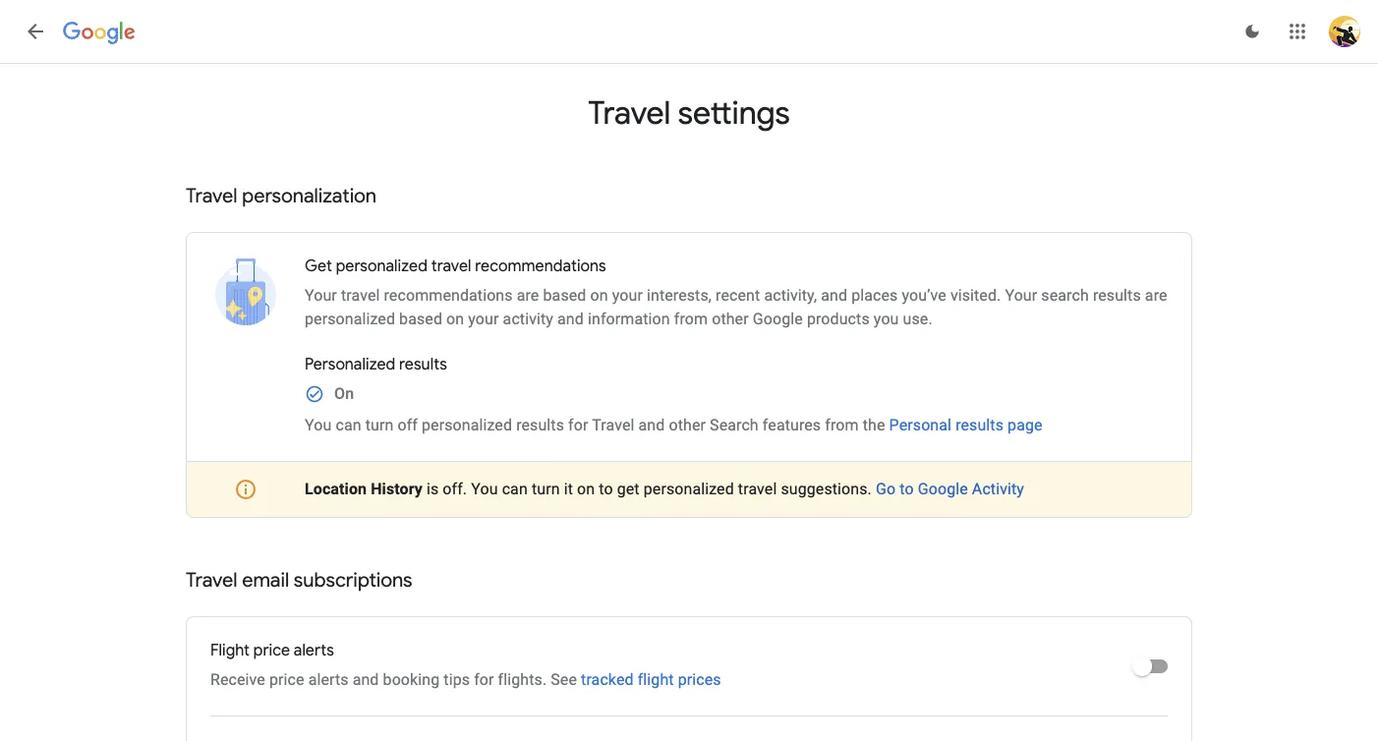 Task type: vqa. For each thing, say whether or not it's contained in the screenshot.
fees
no



Task type: locate. For each thing, give the bounding box(es) containing it.
are
[[517, 286, 539, 305], [1146, 286, 1168, 305]]

personalized
[[336, 257, 428, 276], [305, 310, 395, 328], [422, 416, 512, 435], [644, 480, 734, 499]]

1 horizontal spatial you
[[471, 480, 498, 499]]

alerts
[[294, 641, 334, 661], [308, 671, 349, 689]]

subscriptions
[[294, 568, 413, 593]]

1 horizontal spatial based
[[543, 286, 587, 305]]

on right it
[[577, 480, 595, 499]]

you right off. at the left
[[471, 480, 498, 499]]

get
[[305, 257, 332, 276]]

0 horizontal spatial are
[[517, 286, 539, 305]]

0 horizontal spatial turn
[[366, 416, 394, 435]]

1 vertical spatial on
[[447, 310, 464, 328]]

can
[[336, 416, 362, 435], [502, 480, 528, 499]]

personalized results
[[305, 355, 447, 375]]

results inside the get personalized travel recommendations your travel recommendations are based on your interests, recent activity, and places you've visited. your search results are personalized based on your activity and information from other google products you use.
[[1093, 286, 1142, 305]]

turn left off on the bottom
[[366, 416, 394, 435]]

settings
[[678, 93, 790, 134]]

0 vertical spatial recommendations
[[475, 257, 606, 276]]

for
[[568, 416, 589, 435], [474, 671, 494, 689]]

travel
[[588, 93, 671, 134], [186, 184, 238, 208], [592, 416, 635, 435], [186, 568, 238, 593]]

0 horizontal spatial your
[[305, 286, 337, 305]]

are up activity at the left top of the page
[[517, 286, 539, 305]]

0 horizontal spatial for
[[474, 671, 494, 689]]

products
[[807, 310, 870, 328]]

you
[[305, 416, 332, 435], [471, 480, 498, 499]]

on
[[591, 286, 608, 305], [447, 310, 464, 328], [577, 480, 595, 499]]

1 vertical spatial other
[[669, 416, 706, 435]]

1 vertical spatial google
[[918, 480, 968, 499]]

0 vertical spatial alerts
[[294, 641, 334, 661]]

0 vertical spatial other
[[712, 310, 749, 328]]

travel email subscriptions
[[186, 568, 413, 593]]

from left the
[[825, 416, 859, 435]]

0 horizontal spatial to
[[599, 480, 613, 499]]

2 are from the left
[[1146, 286, 1168, 305]]

results
[[1093, 286, 1142, 305], [399, 355, 447, 375], [516, 416, 564, 435], [956, 416, 1004, 435]]

off.
[[443, 480, 467, 499]]

are right search
[[1146, 286, 1168, 305]]

you can turn off personalized results for travel and other search features from the personal results page
[[305, 416, 1043, 435]]

personalized up 'personalized'
[[305, 310, 395, 328]]

other down recent
[[712, 310, 749, 328]]

for up it
[[568, 416, 589, 435]]

1 vertical spatial based
[[399, 310, 443, 328]]

price
[[254, 641, 290, 661], [269, 671, 304, 689]]

1 vertical spatial travel
[[341, 286, 380, 305]]

can left it
[[502, 480, 528, 499]]

interests,
[[647, 286, 712, 305]]

1 horizontal spatial travel
[[431, 257, 472, 276]]

alerts down travel email subscriptions
[[294, 641, 334, 661]]

recent
[[716, 286, 761, 305]]

suggestions.
[[781, 480, 872, 499]]

flight price alerts receive price alerts and booking tips for flights. see tracked flight prices
[[210, 641, 722, 689]]

your down "get"
[[305, 286, 337, 305]]

1 your from the left
[[305, 286, 337, 305]]

0 horizontal spatial travel
[[341, 286, 380, 305]]

0 horizontal spatial your
[[468, 310, 499, 328]]

0 horizontal spatial google
[[753, 310, 803, 328]]

your
[[305, 286, 337, 305], [1006, 286, 1038, 305]]

and up products
[[821, 286, 848, 305]]

history
[[371, 480, 423, 499]]

1 vertical spatial for
[[474, 671, 494, 689]]

your up information
[[612, 286, 643, 305]]

0 vertical spatial from
[[674, 310, 708, 328]]

google
[[753, 310, 803, 328], [918, 480, 968, 499]]

price right flight
[[254, 641, 290, 661]]

1 horizontal spatial to
[[900, 480, 914, 499]]

2 horizontal spatial travel
[[738, 480, 777, 499]]

and
[[821, 286, 848, 305], [558, 310, 584, 328], [639, 416, 665, 435], [353, 671, 379, 689]]

and left booking
[[353, 671, 379, 689]]

turn left it
[[532, 480, 560, 499]]

google inside the get personalized travel recommendations your travel recommendations are based on your interests, recent activity, and places you've visited. your search results are personalized based on your activity and information from other google products you use.
[[753, 310, 803, 328]]

email
[[242, 568, 289, 593]]

1 vertical spatial turn
[[532, 480, 560, 499]]

0 vertical spatial turn
[[366, 416, 394, 435]]

1 horizontal spatial your
[[1006, 286, 1038, 305]]

to
[[599, 480, 613, 499], [900, 480, 914, 499]]

0 vertical spatial based
[[543, 286, 587, 305]]

0 vertical spatial travel
[[431, 257, 472, 276]]

on left activity at the left top of the page
[[447, 310, 464, 328]]

1 vertical spatial price
[[269, 671, 304, 689]]

travel for travel settings
[[588, 93, 671, 134]]

personalized
[[305, 355, 396, 375]]

on up information
[[591, 286, 608, 305]]

1 horizontal spatial for
[[568, 416, 589, 435]]

from down interests,
[[674, 310, 708, 328]]

go
[[876, 480, 896, 499]]

0 vertical spatial on
[[591, 286, 608, 305]]

personalization
[[242, 184, 377, 208]]

based up personalized results
[[399, 310, 443, 328]]

alerts left booking
[[308, 671, 349, 689]]

get personalized travel recommendations your travel recommendations are based on your interests, recent activity, and places you've visited. your search results are personalized based on your activity and information from other google products you use.
[[305, 257, 1168, 328]]

1 horizontal spatial are
[[1146, 286, 1168, 305]]

google left activity
[[918, 480, 968, 499]]

booking
[[383, 671, 440, 689]]

0 vertical spatial your
[[612, 286, 643, 305]]

the
[[863, 416, 886, 435]]

2 your from the left
[[1006, 286, 1038, 305]]

you up location at the left of page
[[305, 416, 332, 435]]

1 vertical spatial you
[[471, 480, 498, 499]]

turn
[[366, 416, 394, 435], [532, 480, 560, 499]]

1 vertical spatial recommendations
[[384, 286, 513, 305]]

your left activity at the left top of the page
[[468, 310, 499, 328]]

your left search
[[1006, 286, 1038, 305]]

0 vertical spatial can
[[336, 416, 362, 435]]

based up activity at the left top of the page
[[543, 286, 587, 305]]

1 horizontal spatial can
[[502, 480, 528, 499]]

to left get
[[599, 480, 613, 499]]

results up it
[[516, 416, 564, 435]]

2 vertical spatial travel
[[738, 480, 777, 499]]

other left search
[[669, 416, 706, 435]]

results right search
[[1093, 286, 1142, 305]]

recommendations
[[475, 257, 606, 276], [384, 286, 513, 305]]

travel
[[431, 257, 472, 276], [341, 286, 380, 305], [738, 480, 777, 499]]

from
[[674, 310, 708, 328], [825, 416, 859, 435]]

you
[[874, 310, 899, 328]]

0 horizontal spatial from
[[674, 310, 708, 328]]

1 horizontal spatial turn
[[532, 480, 560, 499]]

to right go
[[900, 480, 914, 499]]

can down on
[[336, 416, 362, 435]]

receive
[[210, 671, 265, 689]]

change appearance image
[[1229, 8, 1277, 55]]

0 horizontal spatial can
[[336, 416, 362, 435]]

1 horizontal spatial other
[[712, 310, 749, 328]]

your
[[612, 286, 643, 305], [468, 310, 499, 328]]

personalized right get
[[644, 480, 734, 499]]

on
[[334, 385, 354, 403]]

0 vertical spatial google
[[753, 310, 803, 328]]

search
[[710, 416, 759, 435]]

1 are from the left
[[517, 286, 539, 305]]

activity,
[[764, 286, 817, 305]]

0 vertical spatial you
[[305, 416, 332, 435]]

google down the activity,
[[753, 310, 803, 328]]

1 horizontal spatial google
[[918, 480, 968, 499]]

1 vertical spatial from
[[825, 416, 859, 435]]

other
[[712, 310, 749, 328], [669, 416, 706, 435]]

price right receive
[[269, 671, 304, 689]]

tracked flight prices link
[[581, 671, 722, 689]]

based
[[543, 286, 587, 305], [399, 310, 443, 328]]

for right tips
[[474, 671, 494, 689]]

information
[[588, 310, 670, 328]]

results up off on the bottom
[[399, 355, 447, 375]]



Task type: describe. For each thing, give the bounding box(es) containing it.
visited.
[[951, 286, 1002, 305]]

is
[[427, 480, 439, 499]]

use.
[[903, 310, 933, 328]]

travel for travel email subscriptions
[[186, 568, 238, 593]]

go to google activity link
[[876, 480, 1025, 499]]

travel personalization
[[186, 184, 377, 208]]

and inside flight price alerts receive price alerts and booking tips for flights. see tracked flight prices
[[353, 671, 379, 689]]

see
[[551, 671, 577, 689]]

places
[[852, 286, 898, 305]]

flight
[[210, 641, 250, 661]]

tracked
[[581, 671, 634, 689]]

search
[[1042, 286, 1090, 305]]

2 vertical spatial on
[[577, 480, 595, 499]]

other inside the get personalized travel recommendations your travel recommendations are based on your interests, recent activity, and places you've visited. your search results are personalized based on your activity and information from other google products you use.
[[712, 310, 749, 328]]

you've
[[902, 286, 947, 305]]

it
[[564, 480, 573, 499]]

0 horizontal spatial other
[[669, 416, 706, 435]]

flights.
[[498, 671, 547, 689]]

prices
[[678, 671, 722, 689]]

personal results page link
[[890, 416, 1043, 435]]

1 vertical spatial can
[[502, 480, 528, 499]]

personalized right off on the bottom
[[422, 416, 512, 435]]

from inside the get personalized travel recommendations your travel recommendations are based on your interests, recent activity, and places you've visited. your search results are personalized based on your activity and information from other google products you use.
[[674, 310, 708, 328]]

location
[[305, 480, 367, 499]]

activity
[[972, 480, 1025, 499]]

results left page
[[956, 416, 1004, 435]]

location history is off. you can turn it on to get personalized travel suggestions. go to google activity
[[305, 480, 1025, 499]]

activity
[[503, 310, 554, 328]]

travel settings
[[588, 93, 790, 134]]

features
[[763, 416, 821, 435]]

and up location history is off. you can turn it on to get personalized travel suggestions. go to google activity
[[639, 416, 665, 435]]

tips
[[444, 671, 470, 689]]

1 to from the left
[[599, 480, 613, 499]]

for inside flight price alerts receive price alerts and booking tips for flights. see tracked flight prices
[[474, 671, 494, 689]]

0 vertical spatial price
[[254, 641, 290, 661]]

off
[[398, 416, 418, 435]]

0 vertical spatial for
[[568, 416, 589, 435]]

1 vertical spatial your
[[468, 310, 499, 328]]

0 horizontal spatial you
[[305, 416, 332, 435]]

1 horizontal spatial your
[[612, 286, 643, 305]]

personalized right "get"
[[336, 257, 428, 276]]

get
[[617, 480, 640, 499]]

flight
[[638, 671, 674, 689]]

page
[[1008, 416, 1043, 435]]

go back image
[[24, 20, 47, 43]]

and right activity at the left top of the page
[[558, 310, 584, 328]]

1 horizontal spatial from
[[825, 416, 859, 435]]

2 to from the left
[[900, 480, 914, 499]]

personal
[[890, 416, 952, 435]]

1 vertical spatial alerts
[[308, 671, 349, 689]]

travel for travel personalization
[[186, 184, 238, 208]]

0 horizontal spatial based
[[399, 310, 443, 328]]



